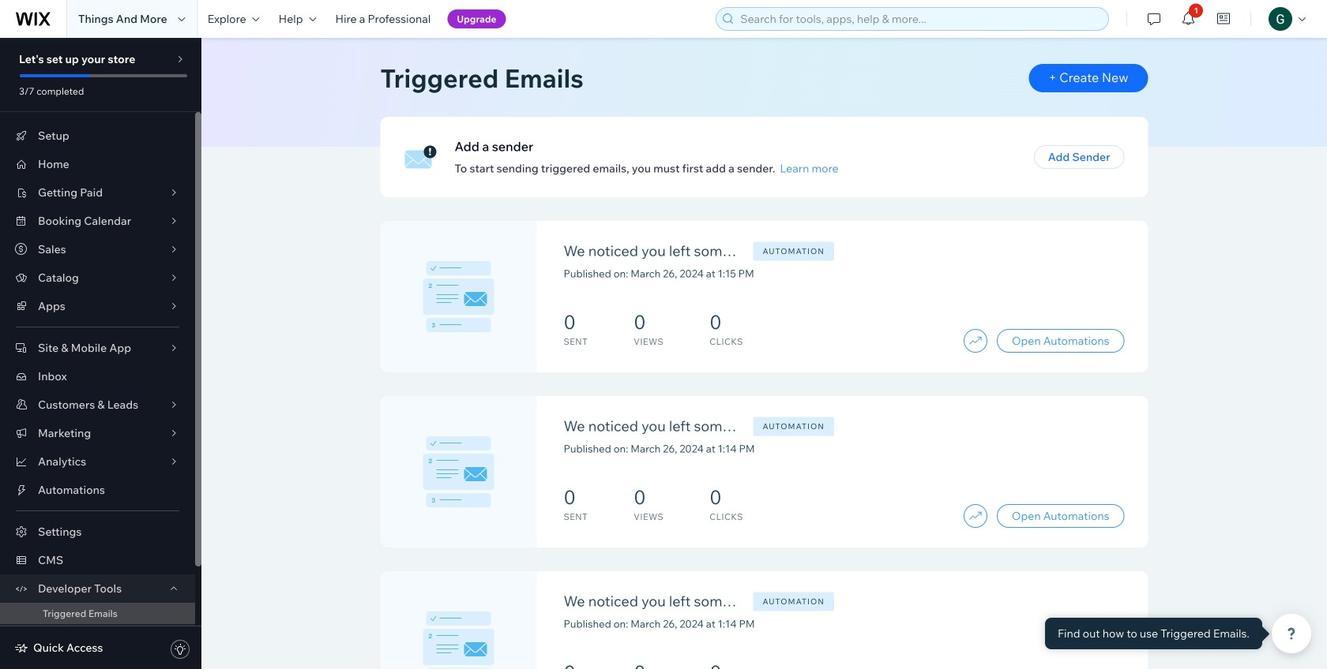 Task type: locate. For each thing, give the bounding box(es) containing it.
sidebar element
[[0, 38, 201, 670]]



Task type: describe. For each thing, give the bounding box(es) containing it.
Search for tools, apps, help & more... field
[[736, 8, 1104, 30]]



Task type: vqa. For each thing, say whether or not it's contained in the screenshot.
'6 Apps'
no



